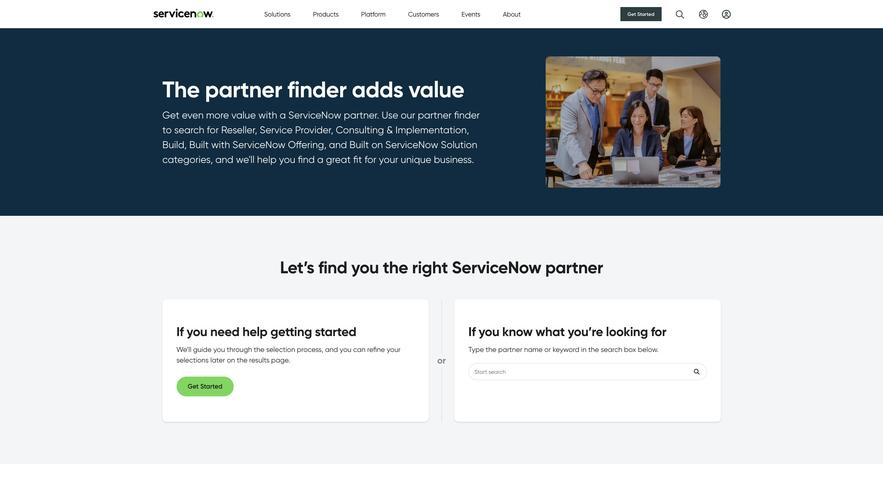 Task type: describe. For each thing, give the bounding box(es) containing it.
about button
[[503, 9, 521, 19]]

solutions
[[264, 10, 291, 18]]

go to servicenow account image
[[723, 10, 731, 19]]

solutions button
[[264, 9, 291, 19]]

platform button
[[362, 9, 386, 19]]

products
[[313, 10, 339, 18]]

about
[[503, 10, 521, 18]]

events
[[462, 10, 481, 18]]



Task type: locate. For each thing, give the bounding box(es) containing it.
started
[[638, 11, 655, 17]]

products button
[[313, 9, 339, 19]]

get started link
[[621, 7, 662, 21]]

get
[[628, 11, 637, 17]]

customers button
[[409, 9, 439, 19]]

customers
[[409, 10, 439, 18]]

get started
[[628, 11, 655, 17]]

servicenow image
[[153, 8, 214, 17]]

platform
[[362, 10, 386, 18]]

events button
[[462, 9, 481, 19]]



Task type: vqa. For each thing, say whether or not it's contained in the screenshot.
Customers popup button
yes



